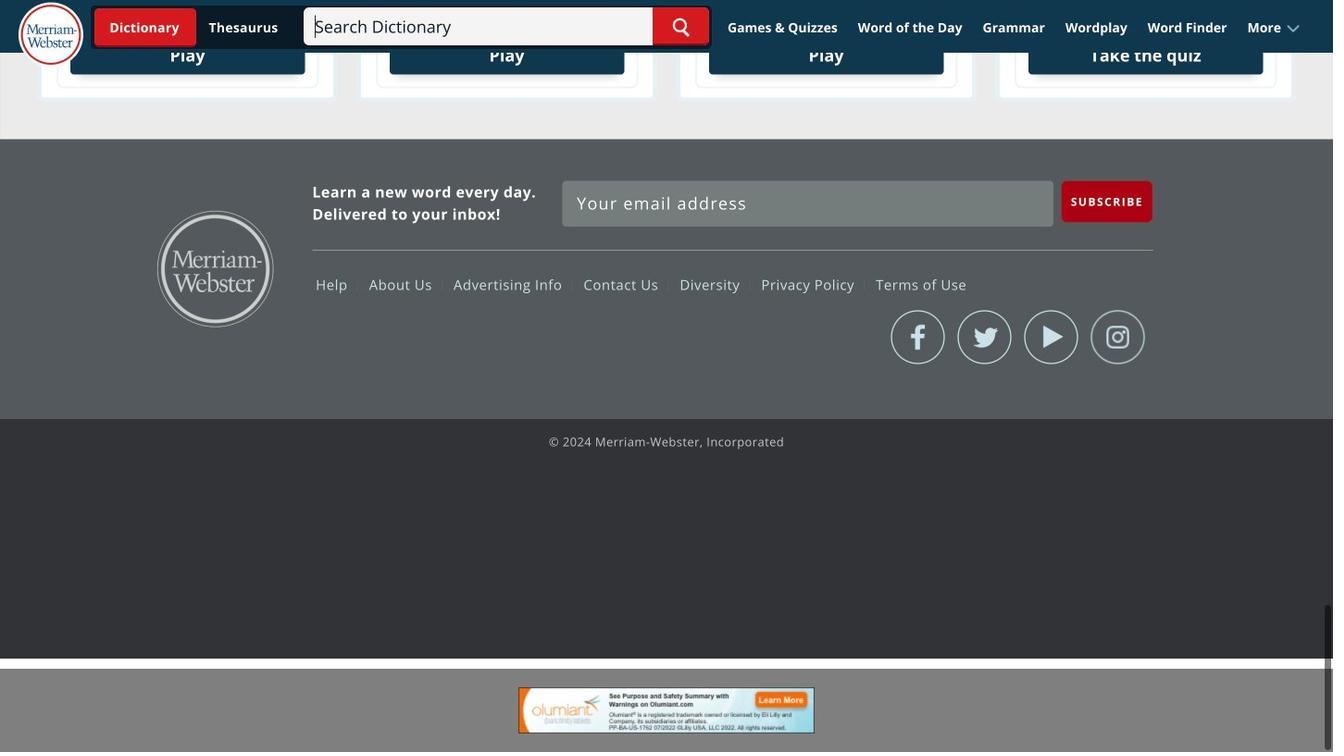 Task type: locate. For each thing, give the bounding box(es) containing it.
search word image
[[672, 18, 690, 37]]

Subscribe submit
[[1062, 181, 1153, 223]]



Task type: describe. For each thing, give the bounding box(es) containing it.
merriam webster - established 1828 image
[[19, 2, 83, 69]]

advertisement element
[[519, 688, 815, 734]]

Search search field
[[304, 7, 709, 45]]

Sign up for Merriam-Webster's Word of the Day newsletter text field
[[562, 181, 1054, 227]]

toggle search dictionary/thesaurus image
[[95, 8, 196, 47]]



Task type: vqa. For each thing, say whether or not it's contained in the screenshot.
for
no



